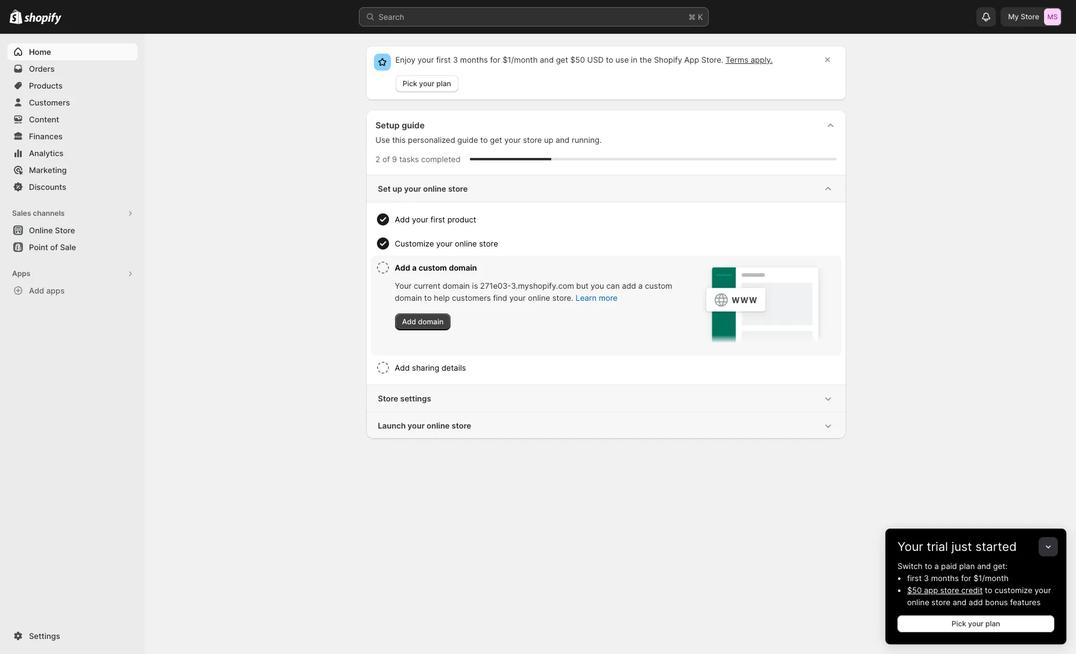 Task type: vqa. For each thing, say whether or not it's contained in the screenshot.
OF associated with 9
yes



Task type: locate. For each thing, give the bounding box(es) containing it.
1 vertical spatial add
[[969, 598, 983, 608]]

domain up is at the top left of page
[[449, 263, 477, 273]]

and inside to customize your online store and add bonus features
[[953, 598, 967, 608]]

to down current
[[424, 293, 432, 303]]

add for add apps
[[29, 286, 44, 296]]

your inside your current domain is 271e03-3.myshopify.com but you can add a custom domain to help customers find your online store.
[[395, 281, 412, 291]]

1 horizontal spatial add
[[969, 598, 983, 608]]

to inside to customize your online store and add bonus features
[[985, 586, 993, 596]]

add for add a custom domain
[[395, 263, 410, 273]]

2 vertical spatial first
[[907, 574, 922, 583]]

enjoy your first 3 months for $1/month and get $50 usd to use in the shopify app store. terms apply.
[[395, 55, 773, 65]]

0 vertical spatial pick your plan link
[[395, 75, 459, 92]]

first left the product
[[431, 215, 445, 224]]

up inside dropdown button
[[393, 184, 402, 194]]

1 vertical spatial store
[[55, 226, 75, 235]]

0 horizontal spatial for
[[490, 55, 500, 65]]

add for add domain
[[402, 317, 416, 326]]

1 vertical spatial 3
[[924, 574, 929, 583]]

store up sale
[[55, 226, 75, 235]]

online down the product
[[455, 239, 477, 249]]

2
[[376, 154, 380, 164]]

to inside your current domain is 271e03-3.myshopify.com but you can add a custom domain to help customers find your online store.
[[424, 293, 432, 303]]

0 horizontal spatial plan
[[437, 79, 451, 88]]

0 horizontal spatial pick your plan link
[[395, 75, 459, 92]]

3 up app
[[924, 574, 929, 583]]

mark add sharing details as done image
[[376, 361, 390, 375]]

0 horizontal spatial your
[[395, 281, 412, 291]]

1 horizontal spatial up
[[544, 135, 554, 145]]

to customize your online store and add bonus features
[[907, 586, 1051, 608]]

0 vertical spatial pick your plan
[[403, 79, 451, 88]]

1 vertical spatial pick your plan
[[952, 620, 1000, 629]]

customers
[[452, 293, 491, 303]]

1 vertical spatial up
[[393, 184, 402, 194]]

0 horizontal spatial of
[[50, 243, 58, 252]]

⌘ k
[[689, 12, 703, 22]]

launch your online store
[[378, 421, 471, 431]]

point of sale
[[29, 243, 76, 252]]

1 vertical spatial custom
[[645, 281, 673, 291]]

up right set
[[393, 184, 402, 194]]

orders
[[29, 64, 55, 74]]

home
[[29, 47, 51, 57]]

add sharing details
[[395, 363, 466, 373]]

to left the use
[[606, 55, 614, 65]]

store
[[1021, 12, 1040, 21], [55, 226, 75, 235], [378, 394, 398, 404]]

pick your plan down enjoy
[[403, 79, 451, 88]]

0 vertical spatial up
[[544, 135, 554, 145]]

to up bonus
[[985, 586, 993, 596]]

the
[[640, 55, 652, 65]]

0 vertical spatial first
[[436, 55, 451, 65]]

add right mark add a custom domain as done 'image' at left
[[395, 263, 410, 273]]

of inside "link"
[[50, 243, 58, 252]]

0 horizontal spatial a
[[412, 263, 417, 273]]

0 horizontal spatial $1/month
[[503, 55, 538, 65]]

store settings
[[378, 394, 431, 404]]

1 vertical spatial $1/month
[[974, 574, 1009, 583]]

1 vertical spatial your
[[898, 540, 924, 554]]

1 horizontal spatial store
[[378, 394, 398, 404]]

0 horizontal spatial pick your plan
[[403, 79, 451, 88]]

details
[[442, 363, 466, 373]]

first inside add your first product dropdown button
[[431, 215, 445, 224]]

1 horizontal spatial for
[[961, 574, 972, 583]]

your inside "dropdown button"
[[436, 239, 453, 249]]

0 vertical spatial store
[[1021, 12, 1040, 21]]

your up switch
[[898, 540, 924, 554]]

2 vertical spatial plan
[[986, 620, 1000, 629]]

first for 3
[[436, 55, 451, 65]]

0 vertical spatial custom
[[419, 263, 447, 273]]

add apps
[[29, 286, 65, 296]]

store right my
[[1021, 12, 1040, 21]]

$50 left usd
[[570, 55, 585, 65]]

online store button
[[0, 222, 145, 239]]

1 vertical spatial for
[[961, 574, 972, 583]]

of right the 2
[[383, 154, 390, 164]]

domain down help
[[418, 317, 444, 326]]

0 horizontal spatial get
[[490, 135, 502, 145]]

use
[[616, 55, 629, 65]]

$50 left app
[[907, 586, 922, 596]]

a inside dropdown button
[[412, 263, 417, 273]]

1 vertical spatial of
[[50, 243, 58, 252]]

1 vertical spatial get
[[490, 135, 502, 145]]

and left get:
[[977, 562, 991, 571]]

content link
[[7, 111, 138, 128]]

a up current
[[412, 263, 417, 273]]

apps button
[[7, 265, 138, 282]]

pick your plan down to customize your online store and add bonus features
[[952, 620, 1000, 629]]

trial
[[927, 540, 948, 554]]

1 horizontal spatial months
[[931, 574, 959, 583]]

0 horizontal spatial custom
[[419, 263, 447, 273]]

your left current
[[395, 281, 412, 291]]

1 horizontal spatial $50
[[907, 586, 922, 596]]

0 vertical spatial of
[[383, 154, 390, 164]]

0 horizontal spatial up
[[393, 184, 402, 194]]

3 inside your trial just started "element"
[[924, 574, 929, 583]]

just
[[952, 540, 972, 554]]

add
[[622, 281, 636, 291], [969, 598, 983, 608]]

online down app
[[907, 598, 930, 608]]

pick your plan
[[403, 79, 451, 88], [952, 620, 1000, 629]]

store down $50 app store credit at the bottom right of page
[[932, 598, 951, 608]]

2 vertical spatial a
[[935, 562, 939, 571]]

plan down bonus
[[986, 620, 1000, 629]]

pick your plan link down to customize your online store and add bonus features
[[898, 616, 1055, 633]]

set up your online store button
[[366, 176, 846, 202]]

a right can
[[639, 281, 643, 291]]

add inside your current domain is 271e03-3.myshopify.com but you can add a custom domain to help customers find your online store.
[[622, 281, 636, 291]]

1 horizontal spatial plan
[[960, 562, 975, 571]]

online down 3.myshopify.com
[[528, 293, 550, 303]]

first
[[436, 55, 451, 65], [431, 215, 445, 224], [907, 574, 922, 583]]

0 vertical spatial a
[[412, 263, 417, 273]]

to
[[606, 55, 614, 65], [480, 135, 488, 145], [424, 293, 432, 303], [925, 562, 933, 571], [985, 586, 993, 596]]

in
[[631, 55, 638, 65]]

0 vertical spatial 3
[[453, 55, 458, 65]]

and
[[540, 55, 554, 65], [556, 135, 570, 145], [977, 562, 991, 571], [953, 598, 967, 608]]

shopify
[[654, 55, 682, 65]]

terms
[[726, 55, 749, 65]]

help
[[434, 293, 450, 303]]

custom right can
[[645, 281, 673, 291]]

finances
[[29, 132, 63, 141]]

1 horizontal spatial a
[[639, 281, 643, 291]]

store up the 271e03-
[[479, 239, 498, 249]]

a left paid
[[935, 562, 939, 571]]

$50
[[570, 55, 585, 65], [907, 586, 922, 596]]

add right can
[[622, 281, 636, 291]]

add down current
[[402, 317, 416, 326]]

1 horizontal spatial of
[[383, 154, 390, 164]]

home link
[[7, 43, 138, 60]]

1 vertical spatial pick your plan link
[[898, 616, 1055, 633]]

settings link
[[7, 628, 138, 645]]

and left usd
[[540, 55, 554, 65]]

first down switch
[[907, 574, 922, 583]]

your inside to customize your online store and add bonus features
[[1035, 586, 1051, 596]]

orders link
[[7, 60, 138, 77]]

store down first 3 months for $1/month
[[941, 586, 959, 596]]

pick down enjoy
[[403, 79, 417, 88]]

1 horizontal spatial your
[[898, 540, 924, 554]]

sales
[[12, 209, 31, 218]]

pick your plan inside your trial just started "element"
[[952, 620, 1000, 629]]

online store
[[29, 226, 75, 235]]

your trial just started
[[898, 540, 1017, 554]]

2 horizontal spatial store
[[1021, 12, 1040, 21]]

0 horizontal spatial add
[[622, 281, 636, 291]]

shopify image
[[10, 10, 22, 24], [24, 13, 62, 25]]

3 right enjoy
[[453, 55, 458, 65]]

your
[[418, 55, 434, 65], [419, 79, 435, 88], [504, 135, 521, 145], [404, 184, 421, 194], [412, 215, 429, 224], [436, 239, 453, 249], [510, 293, 526, 303], [408, 421, 425, 431], [1035, 586, 1051, 596], [968, 620, 984, 629]]

for inside your trial just started "element"
[[961, 574, 972, 583]]

app
[[685, 55, 699, 65]]

$50 app store credit link
[[907, 586, 983, 596]]

pick inside your trial just started "element"
[[952, 620, 967, 629]]

pick your plan link down enjoy
[[395, 75, 459, 92]]

your trial just started button
[[886, 529, 1067, 554]]

set up your online store
[[378, 184, 468, 194]]

pick down to customize your online store and add bonus features
[[952, 620, 967, 629]]

my store
[[1008, 12, 1040, 21]]

1 horizontal spatial guide
[[458, 135, 478, 145]]

0 vertical spatial months
[[460, 55, 488, 65]]

and down credit
[[953, 598, 967, 608]]

settings
[[400, 394, 431, 404]]

pick your plan link
[[395, 75, 459, 92], [898, 616, 1055, 633]]

analytics
[[29, 148, 64, 158]]

add
[[395, 215, 410, 224], [395, 263, 410, 273], [29, 286, 44, 296], [402, 317, 416, 326], [395, 363, 410, 373]]

plan up first 3 months for $1/month
[[960, 562, 975, 571]]

add left 'apps'
[[29, 286, 44, 296]]

1 horizontal spatial pick your plan
[[952, 620, 1000, 629]]

store up launch
[[378, 394, 398, 404]]

product
[[447, 215, 476, 224]]

1 horizontal spatial 3
[[924, 574, 929, 583]]

1 horizontal spatial custom
[[645, 281, 673, 291]]

2 vertical spatial store
[[378, 394, 398, 404]]

$50 inside your trial just started "element"
[[907, 586, 922, 596]]

$1/month inside your trial just started "element"
[[974, 574, 1009, 583]]

customers link
[[7, 94, 138, 111]]

custom up current
[[419, 263, 447, 273]]

1 vertical spatial first
[[431, 215, 445, 224]]

add up customize
[[395, 215, 410, 224]]

enjoy
[[395, 55, 416, 65]]

store down details
[[452, 421, 471, 431]]

plan
[[437, 79, 451, 88], [960, 562, 975, 571], [986, 620, 1000, 629]]

1 horizontal spatial $1/month
[[974, 574, 1009, 583]]

to right switch
[[925, 562, 933, 571]]

0 horizontal spatial pick
[[403, 79, 417, 88]]

pick your plan for the top the pick your plan link
[[403, 79, 451, 88]]

0 vertical spatial $1/month
[[503, 55, 538, 65]]

1 vertical spatial pick
[[952, 620, 967, 629]]

1 vertical spatial a
[[639, 281, 643, 291]]

guide
[[402, 120, 425, 130], [458, 135, 478, 145]]

0 horizontal spatial store
[[55, 226, 75, 235]]

add apps button
[[7, 282, 138, 299]]

this
[[392, 135, 406, 145]]

0 vertical spatial add
[[622, 281, 636, 291]]

add down credit
[[969, 598, 983, 608]]

0 vertical spatial $50
[[570, 55, 585, 65]]

marketing link
[[7, 162, 138, 179]]

0 horizontal spatial guide
[[402, 120, 425, 130]]

1 horizontal spatial get
[[556, 55, 568, 65]]

1 vertical spatial months
[[931, 574, 959, 583]]

plan up personalized
[[437, 79, 451, 88]]

guide up this
[[402, 120, 425, 130]]

online
[[423, 184, 446, 194], [455, 239, 477, 249], [528, 293, 550, 303], [427, 421, 450, 431], [907, 598, 930, 608]]

your inside dropdown button
[[898, 540, 924, 554]]

2 horizontal spatial a
[[935, 562, 939, 571]]

launch your online store button
[[366, 413, 846, 439]]

up left running.
[[544, 135, 554, 145]]

1 horizontal spatial pick
[[952, 620, 967, 629]]

1 vertical spatial $50
[[907, 586, 922, 596]]

1 vertical spatial plan
[[960, 562, 975, 571]]

$1/month
[[503, 55, 538, 65], [974, 574, 1009, 583]]

of left sale
[[50, 243, 58, 252]]

get
[[556, 55, 568, 65], [490, 135, 502, 145]]

add right "mark add sharing details as done" icon
[[395, 363, 410, 373]]

terms apply. link
[[726, 55, 773, 65]]

first right enjoy
[[436, 55, 451, 65]]

store inside button
[[55, 226, 75, 235]]

guide up completed
[[458, 135, 478, 145]]

of
[[383, 154, 390, 164], [50, 243, 58, 252]]

online inside your current domain is 271e03-3.myshopify.com but you can add a custom domain to help customers find your online store.
[[528, 293, 550, 303]]

add inside button
[[29, 286, 44, 296]]

0 vertical spatial your
[[395, 281, 412, 291]]

online down completed
[[423, 184, 446, 194]]

0 horizontal spatial shopify image
[[10, 10, 22, 24]]



Task type: describe. For each thing, give the bounding box(es) containing it.
but
[[576, 281, 589, 291]]

first for product
[[431, 215, 445, 224]]

months inside your trial just started "element"
[[931, 574, 959, 583]]

your trial just started element
[[886, 561, 1067, 645]]

0 horizontal spatial $50
[[570, 55, 585, 65]]

store up the product
[[448, 184, 468, 194]]

customize
[[395, 239, 434, 249]]

first 3 months for $1/month
[[907, 574, 1009, 583]]

customize
[[995, 586, 1033, 596]]

usd
[[587, 55, 604, 65]]

find
[[493, 293, 507, 303]]

set
[[378, 184, 391, 194]]

online down settings
[[427, 421, 450, 431]]

point
[[29, 243, 48, 252]]

of for sale
[[50, 243, 58, 252]]

marketing
[[29, 165, 67, 175]]

0 vertical spatial for
[[490, 55, 500, 65]]

bonus
[[985, 598, 1008, 608]]

customize your online store
[[395, 239, 498, 249]]

a inside "element"
[[935, 562, 939, 571]]

store for online store
[[55, 226, 75, 235]]

features
[[1010, 598, 1041, 608]]

store left running.
[[523, 135, 542, 145]]

first inside your trial just started "element"
[[907, 574, 922, 583]]

get:
[[993, 562, 1008, 571]]

add sharing details button
[[395, 356, 837, 380]]

your current domain is 271e03-3.myshopify.com but you can add a custom domain to help customers find your online store.
[[395, 281, 673, 303]]

paid
[[941, 562, 957, 571]]

can
[[607, 281, 620, 291]]

store inside to customize your online store and add bonus features
[[932, 598, 951, 608]]

started
[[976, 540, 1017, 554]]

add a custom domain
[[395, 263, 477, 273]]

discounts
[[29, 182, 66, 192]]

your for your trial just started
[[898, 540, 924, 554]]

online inside "dropdown button"
[[455, 239, 477, 249]]

content
[[29, 115, 59, 124]]

0 vertical spatial pick
[[403, 79, 417, 88]]

running.
[[572, 135, 602, 145]]

add your first product button
[[395, 208, 837, 232]]

credit
[[962, 586, 983, 596]]

switch
[[898, 562, 923, 571]]

current
[[414, 281, 441, 291]]

0 horizontal spatial 3
[[453, 55, 458, 65]]

sales channels
[[12, 209, 65, 218]]

use this personalized guide to get your store up and running.
[[376, 135, 602, 145]]

learn more link
[[576, 293, 618, 303]]

add domain
[[402, 317, 444, 326]]

products link
[[7, 77, 138, 94]]

is
[[472, 281, 478, 291]]

domain inside dropdown button
[[449, 263, 477, 273]]

more
[[599, 293, 618, 303]]

store inside dropdown button
[[378, 394, 398, 404]]

1 horizontal spatial shopify image
[[24, 13, 62, 25]]

app
[[924, 586, 938, 596]]

to right personalized
[[480, 135, 488, 145]]

learn more
[[576, 293, 618, 303]]

add your first product
[[395, 215, 476, 224]]

1 horizontal spatial pick your plan link
[[898, 616, 1055, 633]]

0 vertical spatial get
[[556, 55, 568, 65]]

products
[[29, 81, 63, 91]]

sales channels button
[[7, 205, 138, 222]]

tasks
[[399, 154, 419, 164]]

a inside your current domain is 271e03-3.myshopify.com but you can add a custom domain to help customers find your online store.
[[639, 281, 643, 291]]

9
[[392, 154, 397, 164]]

domain down current
[[395, 293, 422, 303]]

2 horizontal spatial plan
[[986, 620, 1000, 629]]

analytics link
[[7, 145, 138, 162]]

store for my store
[[1021, 12, 1040, 21]]

your inside your current domain is 271e03-3.myshopify.com but you can add a custom domain to help customers find your online store.
[[510, 293, 526, 303]]

mark add a custom domain as done image
[[376, 261, 390, 275]]

store.
[[552, 293, 574, 303]]

⌘
[[689, 12, 696, 22]]

my store image
[[1044, 8, 1061, 25]]

online inside to customize your online store and add bonus features
[[907, 598, 930, 608]]

point of sale link
[[7, 239, 138, 256]]

custom inside dropdown button
[[419, 263, 447, 273]]

1 vertical spatial guide
[[458, 135, 478, 145]]

add a custom domain button
[[395, 256, 682, 280]]

sharing
[[412, 363, 439, 373]]

and left running.
[[556, 135, 570, 145]]

add inside to customize your online store and add bonus features
[[969, 598, 983, 608]]

0 vertical spatial guide
[[402, 120, 425, 130]]

personalized
[[408, 135, 455, 145]]

sale
[[60, 243, 76, 252]]

0 vertical spatial plan
[[437, 79, 451, 88]]

custom inside your current domain is 271e03-3.myshopify.com but you can add a custom domain to help customers find your online store.
[[645, 281, 673, 291]]

point of sale button
[[0, 239, 145, 256]]

customers
[[29, 98, 70, 107]]

setup guide
[[376, 120, 425, 130]]

apps
[[12, 269, 30, 278]]

your for your current domain is 271e03-3.myshopify.com but you can add a custom domain to help customers find your online store.
[[395, 281, 412, 291]]

use
[[376, 135, 390, 145]]

271e03-
[[480, 281, 511, 291]]

completed
[[421, 154, 461, 164]]

pick your plan for the right the pick your plan link
[[952, 620, 1000, 629]]

2 of 9 tasks completed
[[376, 154, 461, 164]]

my
[[1008, 12, 1019, 21]]

apps
[[46, 286, 65, 296]]

add for add sharing details
[[395, 363, 410, 373]]

store settings button
[[366, 386, 846, 412]]

0 horizontal spatial months
[[460, 55, 488, 65]]

you
[[591, 281, 604, 291]]

add a custom domain element
[[395, 280, 682, 331]]

switch to a paid plan and get:
[[898, 562, 1008, 571]]

of for 9
[[383, 154, 390, 164]]

online
[[29, 226, 53, 235]]

domain up help
[[443, 281, 470, 291]]

settings
[[29, 632, 60, 641]]

store.
[[702, 55, 724, 65]]

add for add your first product
[[395, 215, 410, 224]]

launch
[[378, 421, 406, 431]]

finances link
[[7, 128, 138, 145]]

3.myshopify.com
[[511, 281, 574, 291]]

apply.
[[751, 55, 773, 65]]

setup
[[376, 120, 400, 130]]

channels
[[33, 209, 65, 218]]

discounts link
[[7, 179, 138, 195]]

online store link
[[7, 222, 138, 239]]

$50 app store credit
[[907, 586, 983, 596]]

search
[[379, 12, 404, 22]]

store inside "dropdown button"
[[479, 239, 498, 249]]



